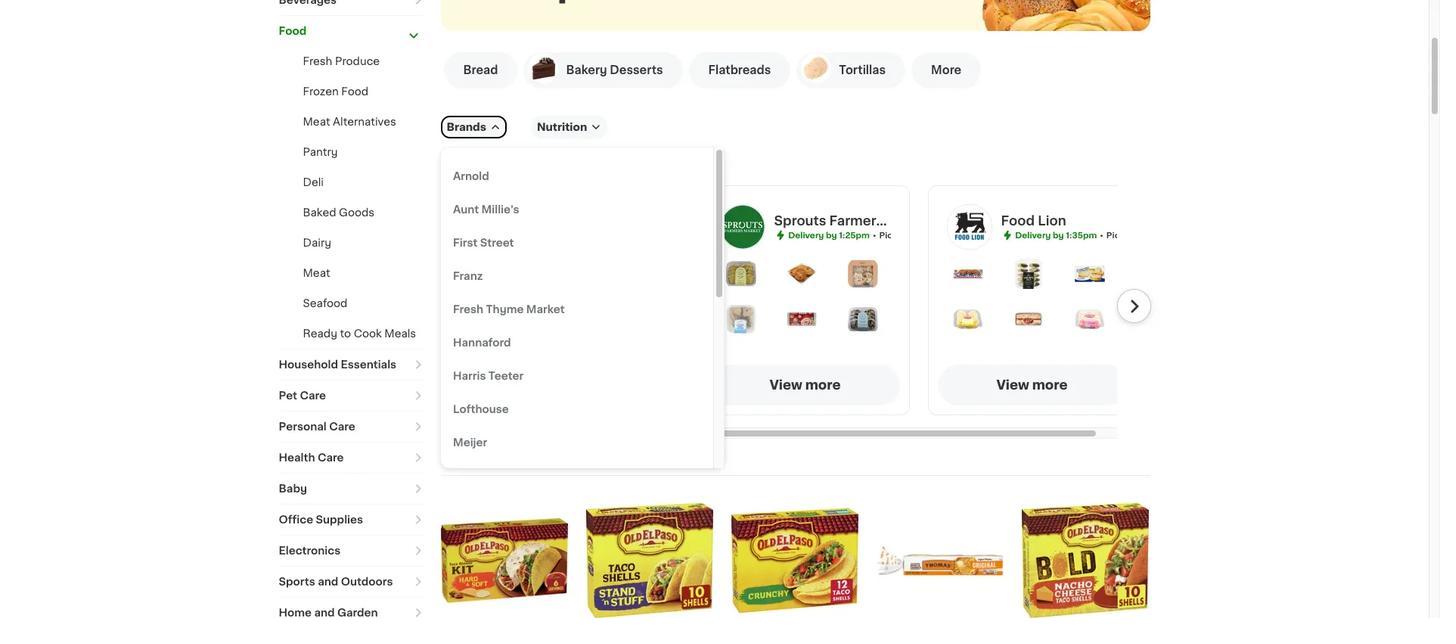 Task type: vqa. For each thing, say whether or not it's contained in the screenshot.
one in the bottom left of the page
no



Task type: locate. For each thing, give the bounding box(es) containing it.
view more link down "immaculate baking company cinnamon rolls" image
[[711, 365, 900, 406]]

view down the j. skinner baking strawberry cheese danish icon
[[997, 379, 1030, 391]]

1 vertical spatial market
[[527, 304, 565, 315]]

lofthouse link
[[447, 393, 705, 426]]

2 vertical spatial care
[[318, 453, 344, 463]]

1 pickup from the left
[[880, 231, 909, 239]]

1 vertical spatial meat
[[303, 268, 330, 278]]

view more down "immaculate baking company cinnamon rolls" image
[[770, 379, 841, 391]]

1 horizontal spatial delivery
[[1016, 231, 1051, 239]]

brands
[[447, 122, 487, 132]]

2 by from the left
[[1053, 231, 1064, 239]]

1 more from the left
[[806, 379, 841, 391]]

lofthouse sugar cookies, frosted image
[[1075, 304, 1105, 334]]

2 view more button from the left
[[938, 365, 1127, 406]]

meat link
[[303, 268, 330, 278]]

by left 1:25pm
[[826, 231, 837, 239]]

2 • from the left
[[1100, 231, 1104, 239]]

market up • pickup 13.0mi
[[887, 215, 934, 227]]

by
[[826, 231, 837, 239], [1053, 231, 1064, 239]]

nutrition
[[537, 122, 587, 132]]

view more link
[[711, 365, 900, 406], [938, 365, 1127, 406]]

more down "immaculate baking company cinnamon rolls" image
[[806, 379, 841, 391]]

food down produce
[[342, 86, 369, 97]]

arnold link
[[447, 160, 705, 193]]

1 horizontal spatial view more
[[997, 379, 1068, 391]]

old el paso stand 'n stuff taco shells, gluten free image
[[586, 497, 713, 618]]

2 meat from the top
[[303, 268, 330, 278]]

harris
[[453, 371, 486, 381]]

2 view more from the left
[[997, 379, 1068, 391]]

delivery down sprouts
[[789, 231, 824, 239]]

group
[[441, 148, 725, 493]]

1 view more button from the left
[[711, 365, 900, 406]]

old el paso taco dinner kit, hard & soft image
[[441, 497, 568, 618]]

delivery down food lion
[[1016, 231, 1051, 239]]

care for pet care
[[300, 390, 326, 401]]

harris teeter
[[453, 371, 524, 381]]

market
[[887, 215, 934, 227], [527, 304, 565, 315]]

1 vertical spatial food
[[342, 86, 369, 97]]

view for food
[[997, 379, 1030, 391]]

goods
[[529, 159, 573, 171], [339, 207, 375, 218]]

0 horizontal spatial delivery
[[789, 231, 824, 239]]

1 view from the left
[[770, 379, 803, 391]]

view more button for food
[[938, 365, 1127, 406]]

pickup
[[880, 231, 909, 239], [1107, 231, 1136, 239]]

first street link
[[447, 226, 705, 260]]

food left lion
[[1002, 215, 1035, 227]]

0 horizontal spatial fresh
[[303, 56, 333, 67]]

meijer link
[[447, 426, 705, 459]]

1 horizontal spatial goods
[[529, 159, 573, 171]]

hannaford
[[453, 337, 511, 348]]

ready to cook meals link
[[303, 328, 416, 339]]

millie's
[[482, 204, 520, 215]]

delivery for sprouts
[[789, 231, 824, 239]]

bakery desserts link
[[524, 52, 683, 89]]

1 view more link from the left
[[711, 365, 900, 406]]

0 horizontal spatial view more button
[[711, 365, 900, 406]]

0 horizontal spatial goods
[[339, 207, 375, 218]]

1 by from the left
[[826, 231, 837, 239]]

0 horizontal spatial •
[[873, 231, 877, 239]]

0 vertical spatial food
[[279, 26, 307, 36]]

2 pickup from the left
[[1107, 231, 1136, 239]]

view more button for sprouts
[[711, 365, 900, 406]]

pickup left 2.0mi
[[1107, 231, 1136, 239]]

care inside "link"
[[300, 390, 326, 401]]

bakery
[[566, 64, 607, 76]]

0 vertical spatial market
[[887, 215, 934, 227]]

sprouts two bite blueberry scones image
[[726, 304, 756, 334]]

food
[[279, 26, 307, 36], [342, 86, 369, 97], [1002, 215, 1035, 227]]

fresh up the frozen
[[303, 56, 333, 67]]

• right 1:25pm
[[873, 231, 877, 239]]

dairy link
[[303, 238, 331, 248]]

office supplies
[[279, 515, 363, 525]]

0 vertical spatial fresh
[[303, 56, 333, 67]]

food up fresh produce
[[279, 26, 307, 36]]

view more down the j. skinner baking strawberry cheese danish icon
[[997, 379, 1068, 391]]

1 vertical spatial care
[[329, 421, 355, 432]]

j. skinner baking strawberry cheese danish image
[[1014, 304, 1044, 334]]

delivery by 1:25pm
[[789, 231, 870, 239]]

delivery
[[789, 231, 824, 239], [1016, 231, 1051, 239]]

food for food
[[279, 26, 307, 36]]

2 vertical spatial food
[[1002, 215, 1035, 227]]

lilly's cookies, black & white image
[[1014, 259, 1044, 289]]

market right thyme
[[527, 304, 565, 315]]

0 vertical spatial goods
[[529, 159, 573, 171]]

personal
[[279, 421, 327, 432]]

1 horizontal spatial baked
[[483, 159, 526, 171]]

mission
[[453, 471, 496, 481]]

baked right buy
[[483, 159, 526, 171]]

more
[[806, 379, 841, 391], [1033, 379, 1068, 391]]

fresh for fresh produce
[[303, 56, 333, 67]]

market inside group
[[527, 304, 565, 315]]

cook
[[354, 328, 382, 339]]

view more button down the j. skinner baking strawberry cheese danish icon
[[938, 365, 1127, 406]]

ready
[[303, 328, 337, 339]]

market for fresh thyme market
[[527, 304, 565, 315]]

deli
[[303, 177, 324, 188]]

meat alternatives link
[[303, 117, 396, 127]]

• right 1:35pm
[[1100, 231, 1104, 239]]

0 horizontal spatial view more
[[770, 379, 841, 391]]

1 horizontal spatial market
[[887, 215, 934, 227]]

care down pet care "link" at the bottom left of page
[[329, 421, 355, 432]]

fresh produce link
[[303, 56, 380, 67]]

1 meat from the top
[[303, 117, 330, 127]]

pickup left 13.0mi
[[880, 231, 909, 239]]

1 • from the left
[[873, 231, 877, 239]]

baked goods delivery or pickup image
[[973, 0, 1200, 137]]

1 vertical spatial baked
[[303, 207, 336, 218]]

meat down dairy
[[303, 268, 330, 278]]

1 vertical spatial fresh
[[453, 304, 484, 315]]

0 horizontal spatial view
[[770, 379, 803, 391]]

view down "immaculate baking company cinnamon rolls" image
[[770, 379, 803, 391]]

1 view more from the left
[[770, 379, 841, 391]]

franz link
[[447, 260, 705, 293]]

you
[[673, 159, 698, 171]]

2 more from the left
[[1033, 379, 1068, 391]]

0 horizontal spatial baked
[[303, 207, 336, 218]]

meat
[[303, 117, 330, 127], [303, 268, 330, 278]]

food lion image
[[947, 204, 992, 250]]

more for lion
[[1033, 379, 1068, 391]]

2 view more link from the left
[[938, 365, 1127, 406]]

0 vertical spatial care
[[300, 390, 326, 401]]

alternatives
[[333, 117, 396, 127]]

2 view from the left
[[997, 379, 1030, 391]]

health
[[279, 453, 315, 463]]

care right health
[[318, 453, 344, 463]]

baked up dairy link
[[303, 207, 336, 218]]

0 horizontal spatial by
[[826, 231, 837, 239]]

bread link
[[444, 52, 518, 89]]

1 delivery from the left
[[789, 231, 824, 239]]

13.0mi
[[911, 231, 939, 239]]

1 horizontal spatial view more link
[[938, 365, 1127, 406]]

old el paso crunchy taco shells, gluten-free image
[[731, 497, 858, 618]]

entenmann's all butter loaf cake image
[[1075, 259, 1105, 289]]

meat for meat alternatives
[[303, 117, 330, 127]]

sports and outdoors
[[279, 577, 393, 587]]

1 horizontal spatial view more button
[[938, 365, 1127, 406]]

0 horizontal spatial market
[[527, 304, 565, 315]]

deli link
[[303, 177, 324, 188]]

baked
[[483, 159, 526, 171], [303, 207, 336, 218]]

fresh
[[303, 56, 333, 67], [453, 304, 484, 315]]

view more button down "immaculate baking company cinnamon rolls" image
[[711, 365, 900, 406]]

frozen food link
[[303, 86, 369, 97]]

•
[[873, 231, 877, 239], [1100, 231, 1104, 239]]

frozen food
[[303, 86, 369, 97]]

outdoors
[[341, 577, 393, 587]]

view more for sprouts
[[770, 379, 841, 391]]

1 horizontal spatial •
[[1100, 231, 1104, 239]]

view more button
[[711, 365, 900, 406], [938, 365, 1127, 406]]

care right "pet"
[[300, 390, 326, 401]]

view more
[[770, 379, 841, 391], [997, 379, 1068, 391]]

0 horizontal spatial food
[[279, 26, 307, 36]]

view more link down the j. skinner baking strawberry cheese danish icon
[[938, 365, 1127, 406]]

fresh inside group
[[453, 304, 484, 315]]

arnold
[[453, 171, 489, 182]]

by down lion
[[1053, 231, 1064, 239]]

0 vertical spatial meat
[[303, 117, 330, 127]]

1 horizontal spatial fresh
[[453, 304, 484, 315]]

immaculate baking company cinnamon rolls image
[[787, 304, 817, 334]]

fresh for fresh thyme market
[[453, 304, 484, 315]]

2 delivery from the left
[[1016, 231, 1051, 239]]

thomas' original english muffins image
[[877, 497, 1004, 618]]

baked goods
[[303, 207, 375, 218]]

and
[[318, 577, 338, 587]]

harris teeter link
[[447, 359, 705, 393]]

simple joys bakery sliced marble cake image
[[848, 304, 878, 334]]

publix bakery assorted cookies image
[[499, 304, 529, 334]]

personal care
[[279, 421, 355, 432]]

1 horizontal spatial pickup
[[1107, 231, 1136, 239]]

baby link
[[279, 474, 423, 504]]

2 horizontal spatial food
[[1002, 215, 1035, 227]]

1 horizontal spatial view
[[997, 379, 1030, 391]]

essentials
[[341, 359, 397, 370]]

0 horizontal spatial more
[[806, 379, 841, 391]]

0 horizontal spatial pickup
[[880, 231, 909, 239]]

fresh down franz
[[453, 304, 484, 315]]

more down the j. skinner baking strawberry cheese danish icon
[[1033, 379, 1068, 391]]

at
[[576, 159, 590, 171]]

hannaford link
[[447, 326, 705, 359]]

1 horizontal spatial more
[[1033, 379, 1068, 391]]

0 horizontal spatial view more link
[[711, 365, 900, 406]]

1 horizontal spatial by
[[1053, 231, 1064, 239]]

meat up pantry
[[303, 117, 330, 127]]



Task type: describe. For each thing, give the bounding box(es) containing it.
aunt millie's
[[453, 204, 520, 215]]

street
[[480, 238, 514, 248]]

to
[[340, 328, 351, 339]]

lofthouse yellow frosted cookies image
[[953, 304, 983, 334]]

• for farmers
[[873, 231, 877, 239]]

view more link for food
[[938, 365, 1127, 406]]

1 horizontal spatial food
[[342, 86, 369, 97]]

baked goods link
[[303, 207, 375, 218]]

care for health care
[[318, 453, 344, 463]]

by for lion
[[1053, 231, 1064, 239]]

first
[[453, 238, 478, 248]]

tortillas
[[839, 64, 886, 76]]

food lion
[[1002, 215, 1067, 227]]

pet
[[279, 390, 297, 401]]

household essentials link
[[279, 350, 423, 380]]

sprouts
[[774, 215, 827, 227]]

aunt millie's link
[[447, 193, 705, 226]]

baby
[[279, 484, 307, 494]]

dairy
[[303, 238, 331, 248]]

publix image
[[493, 204, 538, 250]]

more button
[[912, 52, 982, 89]]

franz
[[453, 271, 483, 281]]

delivery for food
[[1016, 231, 1051, 239]]

buy
[[453, 159, 480, 171]]

food for food lion
[[1002, 215, 1035, 227]]

desserts
[[610, 64, 663, 76]]

group containing arnold
[[441, 148, 725, 493]]

lofthouse
[[453, 404, 509, 415]]

thyme
[[486, 304, 524, 315]]

more
[[932, 64, 962, 76]]

little debbie oatmeal creme pies image
[[560, 304, 590, 334]]

care for personal care
[[329, 421, 355, 432]]

1:35pm
[[1066, 231, 1097, 239]]

pet care
[[279, 390, 326, 401]]

produce
[[335, 56, 380, 67]]

near
[[639, 159, 670, 171]]

buy baked goods at stores near you
[[453, 159, 698, 171]]

more for farmers
[[806, 379, 841, 391]]

old el paso stand 'n stuff bold nacho cheese flavored taco shells image
[[1022, 497, 1149, 618]]

• pickup 13.0mi
[[873, 231, 939, 239]]

simple joys bakery sliced lemon cake image
[[726, 259, 756, 289]]

brands button
[[441, 116, 507, 138]]

household
[[279, 359, 338, 370]]

1:25pm
[[839, 231, 870, 239]]

bread
[[463, 64, 498, 76]]

teeter
[[489, 371, 524, 381]]

first street
[[453, 238, 514, 248]]

personal care link
[[279, 412, 423, 442]]

sprouts farmers market image
[[720, 204, 765, 250]]

ready to cook meals
[[303, 328, 416, 339]]

bakery desserts
[[566, 64, 663, 76]]

tortillas link
[[797, 52, 906, 89]]

seafood
[[303, 298, 348, 309]]

little debbie oatmeal creme pies image
[[953, 259, 983, 289]]

household essentials
[[279, 359, 397, 370]]

health care
[[279, 453, 344, 463]]

delivery by 1:35pm
[[1016, 231, 1097, 239]]

bakery desserts image
[[529, 53, 559, 83]]

view more for food
[[997, 379, 1068, 391]]

seafood link
[[303, 298, 348, 309]]

market for sprouts farmers market
[[887, 215, 934, 227]]

stores
[[593, 159, 636, 171]]

mission link
[[447, 459, 705, 493]]

frozen
[[303, 86, 339, 97]]

health care link
[[279, 443, 423, 473]]

meals
[[385, 328, 416, 339]]

sprouts farmers market
[[774, 215, 934, 227]]

office supplies link
[[279, 505, 423, 535]]

flatbreads link
[[689, 52, 791, 89]]

electronics
[[279, 546, 341, 556]]

view for sprouts
[[770, 379, 803, 391]]

sports and outdoors link
[[279, 567, 423, 597]]

pickup for lion
[[1107, 231, 1136, 239]]

fresh thyme market
[[453, 304, 565, 315]]

lion
[[1038, 215, 1067, 227]]

pickup for farmers
[[880, 231, 909, 239]]

electronics link
[[279, 536, 423, 566]]

1 vertical spatial goods
[[339, 207, 375, 218]]

pet care link
[[279, 381, 423, 411]]

aunt
[[453, 204, 479, 215]]

2.0mi
[[1138, 231, 1163, 239]]

farmers
[[830, 215, 884, 227]]

0 vertical spatial baked
[[483, 159, 526, 171]]

fresh thyme market link
[[447, 293, 705, 326]]

by for farmers
[[826, 231, 837, 239]]

supplies
[[316, 515, 363, 525]]

nutrition button
[[531, 116, 608, 138]]

sprouts blueberry scone 4 pack image
[[848, 259, 878, 289]]

view more link for sprouts
[[711, 365, 900, 406]]

tortillas image
[[802, 53, 832, 83]]

pantry
[[303, 147, 338, 157]]

meat for meat link at the left top of page
[[303, 268, 330, 278]]

office
[[279, 515, 313, 525]]

• for lion
[[1100, 231, 1104, 239]]

food link
[[279, 16, 423, 46]]

salted caramel chocolate chip cookies image
[[787, 259, 817, 289]]



